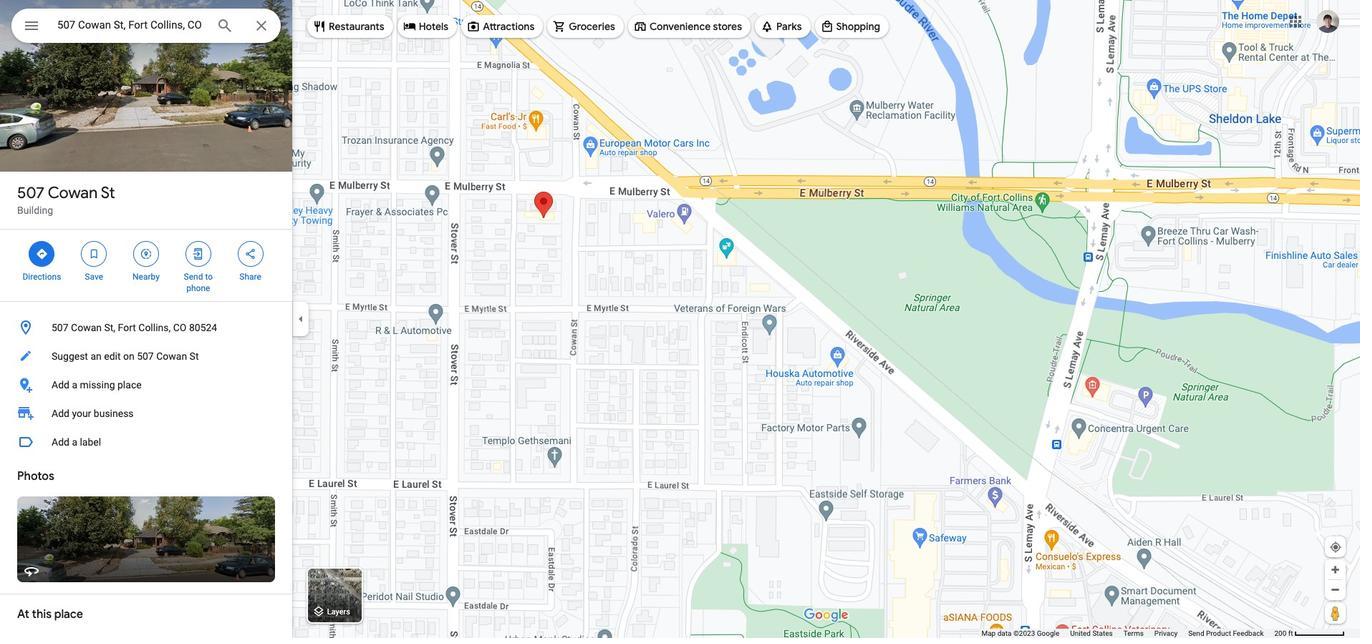 Task type: locate. For each thing, give the bounding box(es) containing it.
united states
[[1070, 630, 1113, 638]]

send inside the "send product feedback" button
[[1188, 630, 1204, 638]]

add a label
[[52, 437, 101, 448]]

1 vertical spatial 507
[[52, 322, 68, 334]]

2 horizontal spatial 507
[[137, 351, 154, 362]]

add your business
[[52, 408, 134, 420]]

507 inside 507 cowan st building
[[17, 183, 44, 203]]

0 vertical spatial add
[[52, 380, 69, 391]]

add inside add a label button
[[52, 437, 69, 448]]

parks
[[776, 20, 802, 33]]

hotels button
[[397, 9, 457, 44]]

add left your
[[52, 408, 69, 420]]

1 horizontal spatial place
[[117, 380, 142, 391]]

none field inside "507 cowan st, fort collins, co 80524" field
[[57, 16, 205, 34]]

add for add your business
[[52, 408, 69, 420]]

collins,
[[138, 322, 171, 334]]

send to phone
[[184, 272, 213, 294]]

map
[[981, 630, 996, 638]]

cowan inside 507 cowan st, fort collins, co 80524 "button"
[[71, 322, 102, 334]]

507 inside "button"
[[52, 322, 68, 334]]

label
[[80, 437, 101, 448]]

0 vertical spatial 507
[[17, 183, 44, 203]]

0 horizontal spatial st
[[101, 183, 115, 203]]

add inside add a missing place button
[[52, 380, 69, 391]]

groceries
[[569, 20, 615, 33]]

507 cowan st main content
[[0, 0, 292, 639]]

convenience stores button
[[628, 9, 751, 44]]

show street view coverage image
[[1325, 603, 1346, 625]]

0 vertical spatial send
[[184, 272, 203, 282]]

map data ©2023 google
[[981, 630, 1059, 638]]

2 add from the top
[[52, 408, 69, 420]]

1 add from the top
[[52, 380, 69, 391]]

fort
[[118, 322, 136, 334]]

200 ft button
[[1274, 630, 1345, 638]]

send left product
[[1188, 630, 1204, 638]]

st inside 507 cowan st building
[[101, 183, 115, 203]]

add inside add your business link
[[52, 408, 69, 420]]

507
[[17, 183, 44, 203], [52, 322, 68, 334], [137, 351, 154, 362]]

1 horizontal spatial send
[[1188, 630, 1204, 638]]

1 vertical spatial place
[[54, 608, 83, 622]]

1 vertical spatial st
[[190, 351, 199, 362]]

1 vertical spatial add
[[52, 408, 69, 420]]

cowan up building
[[48, 183, 98, 203]]

terms
[[1124, 630, 1144, 638]]

layers
[[327, 608, 350, 618]]

google
[[1037, 630, 1059, 638]]

a left missing
[[72, 380, 77, 391]]

0 vertical spatial cowan
[[48, 183, 98, 203]]

st
[[101, 183, 115, 203], [190, 351, 199, 362]]

nearby
[[133, 272, 160, 282]]

507 cowan st, fort collins, co 80524 button
[[0, 314, 292, 342]]

add a missing place button
[[0, 371, 292, 400]]

parks button
[[755, 9, 810, 44]]


[[88, 246, 100, 262]]

507 up suggest
[[52, 322, 68, 334]]

1 a from the top
[[72, 380, 77, 391]]

cowan inside 507 cowan st building
[[48, 183, 98, 203]]

restaurants button
[[307, 9, 393, 44]]

place
[[117, 380, 142, 391], [54, 608, 83, 622]]

on
[[123, 351, 134, 362]]

footer containing map data ©2023 google
[[981, 630, 1274, 639]]

a
[[72, 380, 77, 391], [72, 437, 77, 448]]

1 vertical spatial a
[[72, 437, 77, 448]]

st inside suggest an edit on 507 cowan st button
[[190, 351, 199, 362]]

2 vertical spatial cowan
[[156, 351, 187, 362]]

2 a from the top
[[72, 437, 77, 448]]

groceries button
[[547, 9, 624, 44]]

0 horizontal spatial place
[[54, 608, 83, 622]]

missing
[[80, 380, 115, 391]]

place down on
[[117, 380, 142, 391]]

507 cowan st building
[[17, 183, 115, 216]]

footer inside "google maps" element
[[981, 630, 1274, 639]]

0 vertical spatial a
[[72, 380, 77, 391]]

0 horizontal spatial 507
[[17, 183, 44, 203]]

states
[[1092, 630, 1113, 638]]

507 for st
[[17, 183, 44, 203]]

cowan down co
[[156, 351, 187, 362]]

3 add from the top
[[52, 437, 69, 448]]

1 vertical spatial cowan
[[71, 322, 102, 334]]

507 up building
[[17, 183, 44, 203]]


[[244, 246, 257, 262]]

1 horizontal spatial st
[[190, 351, 199, 362]]

None field
[[57, 16, 205, 34]]

a for label
[[72, 437, 77, 448]]

cowan
[[48, 183, 98, 203], [71, 322, 102, 334], [156, 351, 187, 362]]

send
[[184, 272, 203, 282], [1188, 630, 1204, 638]]

data
[[997, 630, 1012, 638]]

0 vertical spatial place
[[117, 380, 142, 391]]

united
[[1070, 630, 1091, 638]]

at
[[17, 608, 29, 622]]

2 vertical spatial add
[[52, 437, 69, 448]]

google account: nolan park  
(nolan.park@adept.ai) image
[[1316, 10, 1339, 33]]

add left label
[[52, 437, 69, 448]]

send inside send to phone
[[184, 272, 203, 282]]

send for send product feedback
[[1188, 630, 1204, 638]]

0 horizontal spatial send
[[184, 272, 203, 282]]

cowan for st,
[[71, 322, 102, 334]]

add
[[52, 380, 69, 391], [52, 408, 69, 420], [52, 437, 69, 448]]

1 horizontal spatial 507
[[52, 322, 68, 334]]

restaurants
[[329, 20, 384, 33]]

footer
[[981, 630, 1274, 639]]

attractions
[[483, 20, 534, 33]]

send up phone
[[184, 272, 203, 282]]

add down suggest
[[52, 380, 69, 391]]

cowan left the st,
[[71, 322, 102, 334]]

cowan inside suggest an edit on 507 cowan st button
[[156, 351, 187, 362]]

1 vertical spatial send
[[1188, 630, 1204, 638]]

convenience
[[650, 20, 711, 33]]

0 vertical spatial st
[[101, 183, 115, 203]]

507 right on
[[137, 351, 154, 362]]

a left label
[[72, 437, 77, 448]]

suggest
[[52, 351, 88, 362]]

©2023
[[1013, 630, 1035, 638]]

share
[[239, 272, 261, 282]]

place right the this in the left bottom of the page
[[54, 608, 83, 622]]

add for add a missing place
[[52, 380, 69, 391]]

2 vertical spatial 507
[[137, 351, 154, 362]]

an
[[91, 351, 102, 362]]

add a missing place
[[52, 380, 142, 391]]



Task type: vqa. For each thing, say whether or not it's contained in the screenshot.
collins,
yes



Task type: describe. For each thing, give the bounding box(es) containing it.
place inside add a missing place button
[[117, 380, 142, 391]]

send product feedback
[[1188, 630, 1264, 638]]

shopping
[[836, 20, 880, 33]]

200 ft
[[1274, 630, 1293, 638]]

co
[[173, 322, 187, 334]]

507 inside button
[[137, 351, 154, 362]]

add a label button
[[0, 428, 292, 457]]

actions for 507 cowan st region
[[0, 230, 292, 302]]

this
[[32, 608, 52, 622]]

add your business link
[[0, 400, 292, 428]]

show your location image
[[1329, 541, 1342, 554]]

united states button
[[1070, 630, 1113, 639]]

507 for st,
[[52, 322, 68, 334]]

add for add a label
[[52, 437, 69, 448]]

a for missing
[[72, 380, 77, 391]]

send for send to phone
[[184, 272, 203, 282]]

to
[[205, 272, 213, 282]]

collapse side panel image
[[293, 312, 309, 327]]

directions
[[23, 272, 61, 282]]

at this place
[[17, 608, 83, 622]]

shopping button
[[815, 9, 889, 44]]

stores
[[713, 20, 742, 33]]

send product feedback button
[[1188, 630, 1264, 639]]

building
[[17, 205, 53, 216]]

suggest an edit on 507 cowan st
[[52, 351, 199, 362]]

st,
[[104, 322, 115, 334]]

507 cowan st, fort collins, co 80524
[[52, 322, 217, 334]]

attractions button
[[461, 9, 543, 44]]

your
[[72, 408, 91, 420]]

 search field
[[11, 9, 281, 46]]

business
[[94, 408, 134, 420]]

cowan for st
[[48, 183, 98, 203]]


[[35, 246, 48, 262]]

zoom out image
[[1330, 585, 1341, 596]]

convenience stores
[[650, 20, 742, 33]]

google maps element
[[0, 0, 1360, 639]]


[[192, 246, 205, 262]]

hotels
[[419, 20, 448, 33]]

save
[[85, 272, 103, 282]]


[[140, 246, 153, 262]]

 button
[[11, 9, 52, 46]]

suggest an edit on 507 cowan st button
[[0, 342, 292, 371]]

edit
[[104, 351, 121, 362]]

photos
[[17, 470, 54, 484]]

80524
[[189, 322, 217, 334]]

terms button
[[1124, 630, 1144, 639]]


[[23, 16, 40, 36]]

phone
[[186, 284, 210, 294]]

507 Cowan St, Fort Collins, CO 80524 field
[[11, 9, 281, 43]]

product
[[1206, 630, 1231, 638]]

200
[[1274, 630, 1287, 638]]

zoom in image
[[1330, 565, 1341, 576]]

privacy
[[1154, 630, 1178, 638]]

ft
[[1288, 630, 1293, 638]]

feedback
[[1233, 630, 1264, 638]]

privacy button
[[1154, 630, 1178, 639]]



